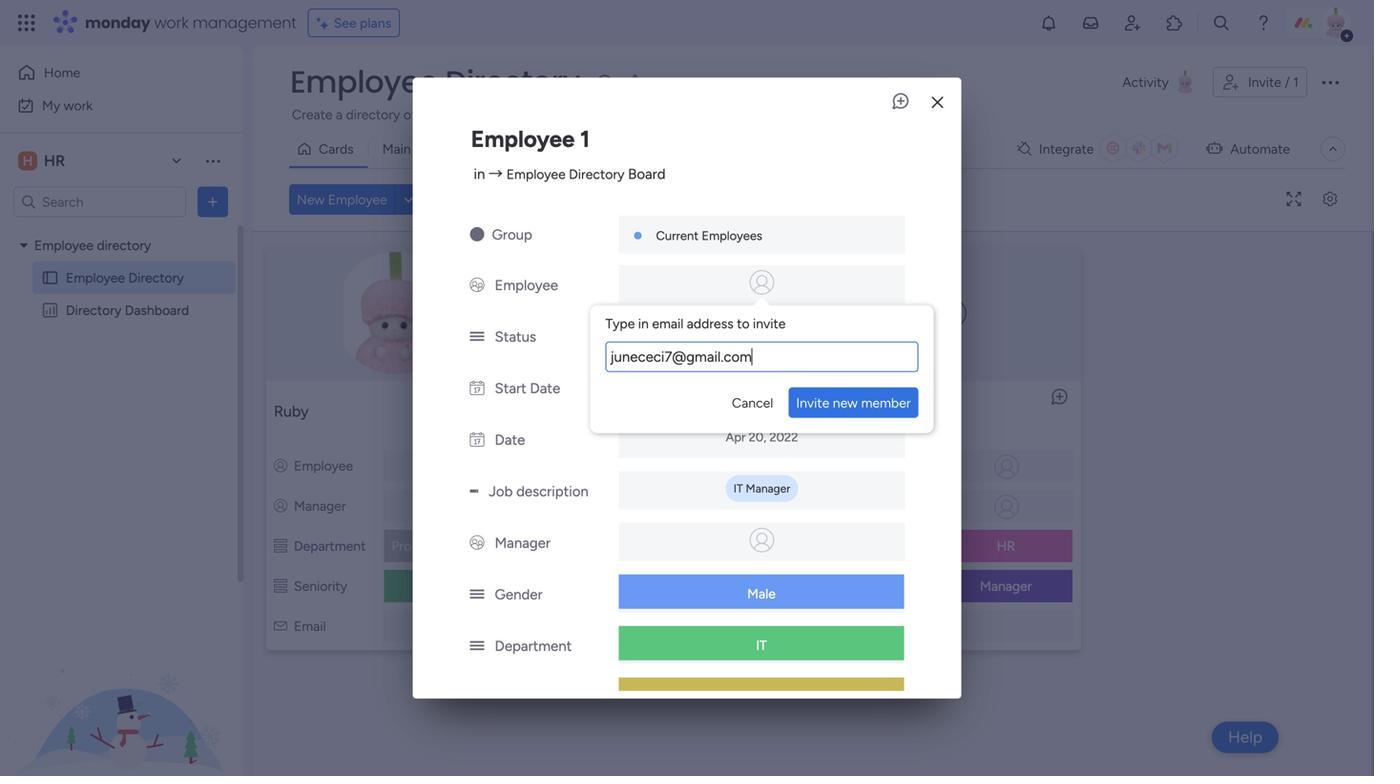 Task type: locate. For each thing, give the bounding box(es) containing it.
date right start
[[530, 380, 561, 397]]

it for it
[[756, 637, 767, 653]]

0 vertical spatial date
[[530, 380, 561, 397]]

0 horizontal spatial invite
[[797, 395, 830, 411]]

public board image
[[41, 269, 59, 287]]

date
[[530, 380, 561, 397], [495, 431, 525, 449]]

1 vertical spatial employee directory
[[66, 270, 184, 286]]

v2 status outline image for employee 3
[[830, 578, 844, 594]]

v2 multiple person column image
[[470, 277, 485, 294]]

status
[[495, 328, 537, 345]]

0 vertical spatial v2 status image
[[470, 328, 485, 345]]

2 vertical spatial v2 status image
[[470, 689, 485, 706]]

v2 email column image for ruby
[[274, 618, 287, 634]]

select product image
[[17, 13, 36, 32]]

and
[[467, 106, 489, 123]]

date right dapulse date column icon
[[495, 431, 525, 449]]

employee 3
[[830, 402, 910, 421]]

work
[[154, 12, 189, 33], [64, 97, 93, 114]]

1 vertical spatial directory
[[97, 237, 151, 254]]

level
[[729, 578, 756, 594], [762, 689, 789, 705]]

directory down search in workspace field
[[97, 237, 151, 254]]

the
[[758, 106, 778, 123], [1191, 106, 1211, 123]]

0 horizontal spatial employee directory
[[66, 270, 184, 286]]

card cover image image
[[279, 252, 512, 374], [659, 298, 689, 328], [937, 298, 967, 328]]

0 vertical spatial invite
[[1249, 74, 1282, 90]]

see for see more
[[871, 106, 894, 122]]

employee 1 down "start date"
[[552, 402, 630, 421]]

1 v2 email column image from the left
[[274, 618, 287, 634]]

1 horizontal spatial 1
[[624, 402, 630, 421]]

the right using
[[1191, 106, 1211, 123]]

v2 status outline image
[[274, 538, 287, 554], [274, 578, 287, 594], [830, 578, 844, 594]]

employee 1 dialog
[[413, 78, 962, 776]]

directory inside list box
[[97, 237, 151, 254]]

work for monday
[[154, 12, 189, 33]]

board
[[1118, 106, 1152, 123]]

v2 status image
[[470, 328, 485, 345], [470, 586, 485, 603], [470, 689, 485, 706]]

v2 email column image
[[274, 618, 287, 634], [830, 618, 844, 634]]

1 vertical spatial it
[[756, 637, 767, 653]]

2022 for date
[[770, 429, 799, 445]]

1
[[1294, 74, 1299, 90], [581, 125, 590, 153], [624, 402, 630, 421]]

1 vertical spatial mid-
[[734, 689, 762, 705]]

it
[[734, 482, 743, 495], [756, 637, 767, 653]]

see more link
[[869, 104, 930, 123]]

1 horizontal spatial v2 email column image
[[830, 618, 844, 634]]

1 horizontal spatial mid-
[[734, 689, 762, 705]]

employee directory
[[290, 61, 580, 103], [66, 270, 184, 286]]

1 horizontal spatial invite
[[1249, 74, 1282, 90]]

dapulse date column image
[[470, 380, 485, 397]]

0 vertical spatial employee 1
[[471, 125, 590, 153]]

0 horizontal spatial it
[[734, 482, 743, 495]]

1 horizontal spatial it
[[756, 637, 767, 653]]

directory left board
[[569, 166, 625, 182]]

v2 sun image
[[470, 226, 485, 243]]

description
[[517, 483, 589, 500]]

invite
[[753, 315, 786, 332]]

department for hr
[[850, 538, 922, 554]]

v2 status image down v2 status icon
[[470, 689, 485, 706]]

1 horizontal spatial hr
[[997, 538, 1016, 554]]

automatically
[[930, 106, 1011, 123]]

moved
[[1032, 106, 1073, 123]]

caret down image
[[20, 239, 28, 252]]

invite for invite / 1
[[1249, 74, 1282, 90]]

1 horizontal spatial email
[[455, 620, 484, 635]]

1 vertical spatial v2 status image
[[470, 586, 485, 603]]

email for employee 3
[[850, 618, 882, 634]]

0 horizontal spatial level
[[729, 578, 756, 594]]

create
[[292, 106, 333, 123]]

work right monday
[[154, 12, 189, 33]]

1 vertical spatial 2022
[[770, 429, 799, 445]]

automate
[[1231, 141, 1291, 157]]

0 vertical spatial work
[[154, 12, 189, 33]]

the right "during"
[[758, 106, 778, 123]]

invite inside invite / 1 button
[[1249, 74, 1282, 90]]

department for production management
[[294, 538, 366, 554]]

employee 1 down the 'employees.' on the top of the page
[[471, 125, 590, 153]]

employee 1
[[471, 125, 590, 153], [552, 402, 630, 421]]

new
[[833, 395, 858, 411]]

see inside see more link
[[871, 106, 894, 122]]

0 vertical spatial directory
[[346, 106, 400, 123]]

process
[[855, 106, 902, 123]]

1 horizontal spatial see
[[871, 106, 894, 122]]

0 horizontal spatial mid-
[[701, 578, 729, 594]]

employee directory up current
[[290, 61, 580, 103]]

manager
[[746, 482, 791, 495], [294, 498, 346, 514], [572, 498, 624, 514], [850, 498, 902, 514], [495, 535, 551, 552], [981, 578, 1033, 594]]

0 horizontal spatial hr
[[44, 152, 65, 170]]

start date
[[495, 380, 561, 397]]

employees.
[[521, 106, 589, 123]]

0 vertical spatial see
[[334, 15, 357, 31]]

it for it manager
[[734, 482, 743, 495]]

0 vertical spatial it
[[734, 482, 743, 495]]

monday
[[85, 12, 150, 33]]

1 horizontal spatial date
[[530, 380, 561, 397]]

v2 status image for gender
[[470, 586, 485, 603]]

notifications image
[[1040, 13, 1059, 32]]

table
[[415, 141, 446, 157]]

0 vertical spatial to
[[1077, 106, 1089, 123]]

2022 right "20,"
[[770, 429, 799, 445]]

row group
[[257, 236, 1369, 664]]

in right the type on the top
[[639, 315, 649, 332]]

card cover image image for employee 1
[[659, 298, 689, 328]]

1 up in → employee directory board
[[581, 125, 590, 153]]

directory
[[445, 61, 580, 103], [569, 166, 625, 182], [128, 270, 184, 286], [66, 302, 122, 318]]

1 horizontal spatial card cover image image
[[659, 298, 689, 328]]

see inside see plans button
[[334, 15, 357, 31]]

1 vertical spatial level
[[762, 689, 789, 705]]

1 vertical spatial employee 1
[[552, 402, 630, 421]]

using
[[1156, 106, 1188, 123]]

2 horizontal spatial 1
[[1294, 74, 1299, 90]]

department inside employee 1 dialog
[[495, 638, 572, 655]]

my work button
[[11, 90, 205, 121]]

1 vertical spatial see
[[871, 106, 894, 122]]

1 horizontal spatial level
[[762, 689, 789, 705]]

to left invite
[[737, 315, 750, 332]]

invite for invite new member
[[797, 395, 830, 411]]

v2 status image left status
[[470, 328, 485, 345]]

v2 multiple person column image
[[470, 535, 485, 552]]

employee
[[290, 61, 438, 103], [471, 125, 575, 153], [507, 166, 566, 182], [328, 191, 387, 208], [34, 237, 94, 254], [66, 270, 125, 286], [495, 277, 558, 294], [552, 402, 620, 421], [830, 402, 898, 421], [294, 458, 353, 474], [572, 458, 631, 474], [850, 458, 909, 474]]

show board description image
[[594, 73, 616, 92]]

my work
[[42, 97, 93, 114]]

main table
[[383, 141, 446, 157]]

3 v2 status image from the top
[[470, 689, 485, 706]]

1 vertical spatial hr
[[997, 538, 1016, 554]]

email
[[294, 618, 326, 634], [850, 618, 882, 634], [455, 620, 484, 635]]

seniority inside employee 1 dialog
[[495, 689, 552, 706]]

in left →
[[474, 165, 485, 183]]

1 vertical spatial 1
[[581, 125, 590, 153]]

activity
[[1123, 74, 1170, 90]]

feb 7, 2022
[[730, 378, 795, 393]]

0 horizontal spatial see
[[334, 15, 357, 31]]

add to favorites image
[[626, 72, 645, 91]]

invite left new
[[797, 395, 830, 411]]

member
[[862, 395, 911, 411]]

center.
[[1286, 106, 1328, 123]]

0 horizontal spatial the
[[758, 106, 778, 123]]

1 horizontal spatial in
[[639, 315, 649, 332]]

each
[[592, 106, 622, 123]]

production management
[[392, 538, 540, 554]]

0 horizontal spatial directory
[[97, 237, 151, 254]]

1 horizontal spatial employee directory
[[290, 61, 580, 103]]

0 vertical spatial in
[[474, 165, 485, 183]]

invite
[[1249, 74, 1282, 90], [797, 395, 830, 411]]

seniority for mid-level
[[495, 689, 552, 706]]

2 v2 status image from the top
[[470, 586, 485, 603]]

v2 email column image for employee 3
[[830, 618, 844, 634]]

lottie animation image
[[0, 583, 243, 776]]

apr
[[726, 429, 746, 445]]

2022
[[766, 378, 795, 393], [770, 429, 799, 445]]

collapse board header image
[[1326, 141, 1342, 157]]

0 horizontal spatial date
[[495, 431, 525, 449]]

see for see plans
[[334, 15, 357, 31]]

ruby
[[274, 402, 309, 421]]

1 horizontal spatial to
[[1077, 106, 1089, 123]]

mid-level inside employee 1 dialog
[[734, 689, 789, 705]]

workspace selection element
[[18, 149, 68, 172]]

invite new member
[[797, 395, 911, 411]]

add view image
[[472, 142, 480, 156]]

see left plans
[[334, 15, 357, 31]]

inbox image
[[1082, 13, 1101, 32]]

angle down image
[[404, 192, 413, 207]]

rubys email link
[[414, 620, 488, 635]]

it manager
[[734, 482, 791, 495]]

0 vertical spatial level
[[729, 578, 756, 594]]

list box
[[0, 225, 243, 584]]

1 vertical spatial work
[[64, 97, 93, 114]]

automation
[[1214, 106, 1283, 123]]

0 vertical spatial hr
[[44, 152, 65, 170]]

option
[[0, 228, 243, 232]]

1 inside dialog
[[581, 125, 590, 153]]

directory right "a"
[[346, 106, 400, 123]]

main
[[383, 141, 411, 157]]

department
[[294, 538, 366, 554], [572, 538, 644, 554], [850, 538, 922, 554], [495, 638, 572, 655]]

of
[[404, 106, 416, 123]]

0 horizontal spatial v2 email column image
[[274, 618, 287, 634]]

1 vertical spatial to
[[737, 315, 750, 332]]

rubys
[[417, 620, 452, 635]]

2022 right 7,
[[766, 378, 795, 393]]

it down apr
[[734, 482, 743, 495]]

see
[[334, 15, 357, 31], [871, 106, 894, 122]]

1 vertical spatial mid-level
[[734, 689, 789, 705]]

directory
[[346, 106, 400, 123], [97, 237, 151, 254]]

1 right '/'
[[1294, 74, 1299, 90]]

v2 status image left gender
[[470, 586, 485, 603]]

to
[[1077, 106, 1089, 123], [737, 315, 750, 332]]

2 v2 email column image from the left
[[830, 618, 844, 634]]

employee directory inside list box
[[66, 270, 184, 286]]

2 horizontal spatial card cover image image
[[937, 298, 967, 328]]

work right "my" in the top of the page
[[64, 97, 93, 114]]

hr
[[44, 152, 65, 170], [997, 538, 1016, 554]]

past
[[492, 106, 518, 123]]

0 vertical spatial mid-
[[701, 578, 729, 594]]

help button
[[1213, 722, 1279, 753]]

1 down the type on the top
[[624, 402, 630, 421]]

1 v2 status image from the top
[[470, 328, 485, 345]]

1 vertical spatial invite
[[797, 395, 830, 411]]

in → employee directory board
[[474, 165, 666, 183]]

create a directory of current and past employees. each applicant hired during the recruitment process can automatically be moved to this board using the automation center.
[[292, 106, 1328, 123]]

hr inside "workspace selection" element
[[44, 152, 65, 170]]

0 horizontal spatial email
[[294, 618, 326, 634]]

directory right public dashboard icon
[[66, 302, 122, 318]]

invite members image
[[1124, 13, 1143, 32]]

seniority
[[294, 578, 348, 594], [572, 578, 626, 594], [850, 578, 904, 594], [495, 689, 552, 706]]

1 horizontal spatial work
[[154, 12, 189, 33]]

mid- inside row group
[[701, 578, 729, 594]]

dapulse person column image
[[274, 458, 287, 474], [830, 458, 844, 474], [274, 498, 287, 514], [552, 498, 566, 514]]

mid-
[[701, 578, 729, 594], [734, 689, 762, 705]]

invite inside invite new member button
[[797, 395, 830, 411]]

0 vertical spatial 1
[[1294, 74, 1299, 90]]

see plans
[[334, 15, 392, 31]]

see left more
[[871, 106, 894, 122]]

1 horizontal spatial the
[[1191, 106, 1211, 123]]

2 horizontal spatial email
[[850, 618, 882, 634]]

settings image
[[1316, 192, 1346, 207]]

0 vertical spatial mid-level
[[701, 578, 756, 594]]

invite left '/'
[[1249, 74, 1282, 90]]

0 horizontal spatial to
[[737, 315, 750, 332]]

work inside button
[[64, 97, 93, 114]]

employee directory up directory dashboard
[[66, 270, 184, 286]]

seniority for executive
[[294, 578, 348, 594]]

0 vertical spatial 2022
[[766, 378, 795, 393]]

0 horizontal spatial in
[[474, 165, 485, 183]]

to left "this"
[[1077, 106, 1089, 123]]

it down male
[[756, 637, 767, 653]]

0 horizontal spatial 1
[[581, 125, 590, 153]]

2 vertical spatial 1
[[624, 402, 630, 421]]

0 horizontal spatial work
[[64, 97, 93, 114]]



Task type: describe. For each thing, give the bounding box(es) containing it.
see more
[[871, 106, 928, 122]]

cards
[[319, 141, 354, 157]]

job
[[489, 483, 513, 500]]

home
[[44, 64, 80, 81]]

employee directory link
[[507, 166, 625, 182]]

can
[[905, 106, 927, 123]]

group
[[492, 226, 533, 243]]

monday work management
[[85, 12, 297, 33]]

lottie animation element
[[0, 583, 243, 776]]

address
[[687, 315, 734, 332]]

employees
[[702, 228, 763, 243]]

employee inside button
[[328, 191, 387, 208]]

Search in workspace field
[[40, 191, 159, 213]]

dapulse date column image
[[470, 431, 485, 449]]

applicant
[[625, 106, 680, 123]]

seniority for manager
[[850, 578, 904, 594]]

1 inside row group
[[624, 402, 630, 421]]

open full screen image
[[1279, 192, 1310, 207]]

active
[[743, 328, 781, 344]]

1 the from the left
[[758, 106, 778, 123]]

current
[[420, 106, 463, 123]]

integrate
[[1040, 141, 1095, 157]]

20,
[[749, 429, 767, 445]]

invite new member button
[[789, 387, 919, 418]]

level inside row group
[[729, 578, 756, 594]]

employee inside in → employee directory board
[[507, 166, 566, 182]]

public dashboard image
[[41, 301, 59, 319]]

be
[[1014, 106, 1029, 123]]

activity button
[[1115, 67, 1206, 97]]

1 inside button
[[1294, 74, 1299, 90]]

card cover image image for employee 3
[[937, 298, 967, 328]]

production
[[392, 538, 458, 554]]

0 horizontal spatial card cover image image
[[279, 252, 512, 374]]

h
[[23, 153, 33, 169]]

1 horizontal spatial directory
[[346, 106, 400, 123]]

male
[[748, 586, 776, 602]]

more
[[897, 106, 928, 122]]

plans
[[360, 15, 392, 31]]

v2 status image
[[470, 638, 485, 655]]

start
[[495, 380, 527, 397]]

board
[[628, 165, 666, 183]]

current
[[656, 228, 699, 243]]

dapulse integrations image
[[1018, 142, 1032, 156]]

gender
[[495, 586, 543, 603]]

email
[[652, 315, 684, 332]]

management
[[461, 538, 540, 554]]

type in email address to invite
[[606, 315, 786, 332]]

directory up the dashboard at the left top of page
[[128, 270, 184, 286]]

list box containing employee directory
[[0, 225, 243, 584]]

employee 1 inside dialog
[[471, 125, 590, 153]]

help
[[1229, 728, 1263, 747]]

apr 20, 2022
[[726, 429, 799, 445]]

level inside employee 1 dialog
[[762, 689, 789, 705]]

recruitment
[[781, 106, 852, 123]]

during
[[717, 106, 755, 123]]

a
[[336, 106, 343, 123]]

apps image
[[1166, 13, 1185, 32]]

1 vertical spatial date
[[495, 431, 525, 449]]

directory inside in → employee directory board
[[569, 166, 625, 182]]

cancel
[[732, 395, 774, 411]]

this
[[1093, 106, 1114, 123]]

Enter email field
[[606, 342, 919, 372]]

/
[[1285, 74, 1291, 90]]

email for ruby
[[294, 618, 326, 634]]

directory up past
[[445, 61, 580, 103]]

job description
[[489, 483, 589, 500]]

directory dashboard
[[66, 302, 189, 318]]

1 vertical spatial in
[[639, 315, 649, 332]]

invite / 1
[[1249, 74, 1299, 90]]

new
[[297, 191, 325, 208]]

2 the from the left
[[1191, 106, 1211, 123]]

0 vertical spatial employee directory
[[290, 61, 580, 103]]

hr inside row group
[[997, 538, 1016, 554]]

dapulse person column image
[[830, 498, 844, 514]]

feb
[[730, 378, 751, 393]]

main table button
[[368, 134, 460, 164]]

close image
[[932, 96, 944, 109]]

executive
[[421, 578, 480, 594]]

2022 for start date
[[766, 378, 795, 393]]

cancel button
[[725, 387, 781, 418]]

department for it
[[495, 638, 572, 655]]

v2 dropdown column image
[[470, 483, 479, 500]]

new employee
[[297, 191, 387, 208]]

help image
[[1255, 13, 1274, 32]]

employee directory
[[34, 237, 151, 254]]

3
[[902, 402, 910, 421]]

workspace image
[[18, 150, 37, 171]]

management
[[193, 12, 297, 33]]

→
[[489, 165, 503, 183]]

ruby anderson image
[[1321, 8, 1352, 38]]

current employees
[[656, 228, 763, 243]]

to inside employee 1 dialog
[[737, 315, 750, 332]]

search everything image
[[1213, 13, 1232, 32]]

type
[[606, 315, 635, 332]]

Employee Directory field
[[285, 61, 585, 103]]

invite / 1 button
[[1214, 67, 1308, 97]]

hired
[[683, 106, 714, 123]]

mid- inside employee 1 dialog
[[734, 689, 762, 705]]

see plans button
[[308, 9, 400, 37]]

row group containing ruby
[[257, 236, 1369, 664]]

home button
[[11, 57, 205, 88]]

new employee button
[[289, 184, 395, 215]]

v2 status outline image for ruby
[[274, 578, 287, 594]]

v2 status image for status
[[470, 328, 485, 345]]

work for my
[[64, 97, 93, 114]]

7,
[[754, 378, 763, 393]]

cards button
[[289, 134, 368, 164]]

v2 status image for seniority
[[470, 689, 485, 706]]

autopilot image
[[1207, 136, 1223, 160]]

rubys email
[[417, 620, 484, 635]]

dashboard
[[125, 302, 189, 318]]

my
[[42, 97, 60, 114]]



Task type: vqa. For each thing, say whether or not it's contained in the screenshot.


